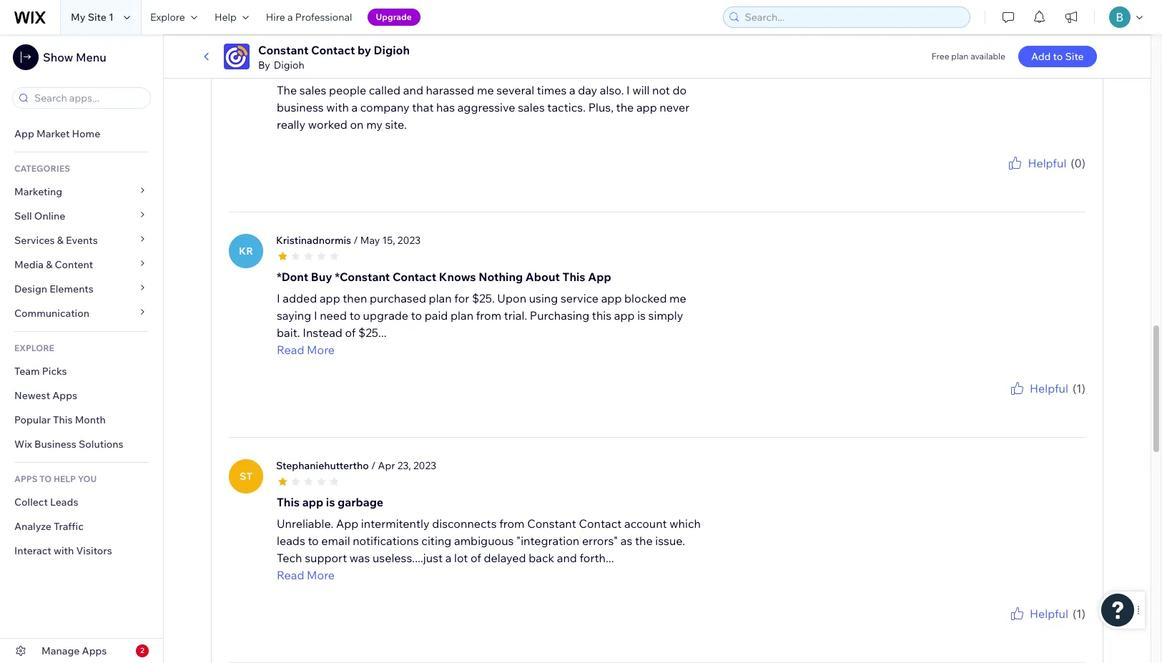 Task type: describe. For each thing, give the bounding box(es) containing it.
23,
[[397, 459, 411, 472]]

promising
[[277, 61, 332, 76]]

sell online link
[[0, 204, 163, 228]]

this inside this app is garbage unreliable.  app intermitently disconnects from constant contact account which leads to email notifications citing ambiguous "integration errors" as the issue. tech support was useless....just a lot of delayed back and forth... read more
[[277, 495, 300, 509]]

really
[[277, 117, 306, 131]]

sell online
[[14, 210, 65, 222]]

this inside sidebar element
[[53, 413, 73, 426]]

free
[[516, 61, 544, 76]]

0 vertical spatial sales
[[300, 83, 327, 97]]

communication
[[14, 307, 92, 320]]

apr
[[378, 459, 395, 472]]

added
[[283, 291, 317, 305]]

stephaniehuttertho / apr 23, 2023
[[276, 459, 437, 472]]

errors"
[[582, 533, 618, 548]]

kristinadnormis / may 15, 2023
[[276, 234, 421, 247]]

account
[[624, 516, 667, 531]]

read inside the *dont buy *constant contact knows nothing about this app i added app then purchased plan for $25. upon using service app blocked me saying i need to upgrade to paid plan from trial. purchasing this app is simply bait. instead of $25... read more
[[277, 342, 304, 357]]

explore
[[150, 11, 185, 24]]

media & content link
[[0, 253, 163, 277]]

to inside the promising app  - difficult to integrate at the free level the sales people called and harassed me several times a day also. i will not do business with a company that has aggressive sales tactics. plus, the app never really worked on my site.
[[414, 61, 426, 76]]

upgrade
[[376, 11, 412, 22]]

hire a professional
[[266, 11, 352, 24]]

contact inside the *dont buy *constant contact knows nothing about this app i added app then purchased plan for $25. upon using service app blocked me saying i need to upgrade to paid plan from trial. purchasing this app is simply bait. instead of $25... read more
[[393, 269, 437, 284]]

with inside sidebar element
[[54, 544, 74, 557]]

analyze traffic
[[14, 520, 84, 533]]

instead
[[303, 325, 343, 340]]

design elements
[[14, 283, 94, 295]]

was
[[350, 551, 370, 565]]

this inside the *dont buy *constant contact knows nothing about this app i added app then purchased plan for $25. upon using service app blocked me saying i need to upgrade to paid plan from trial. purchasing this app is simply bait. instead of $25... read more
[[563, 269, 586, 284]]

1
[[109, 11, 114, 24]]

helpful button for *dont buy *constant contact knows nothing about this app i added app then purchased plan for $25. upon using service app blocked me saying i need to upgrade to paid plan from trial. purchasing this app is simply bait. instead of $25... read more
[[1009, 380, 1069, 397]]

constant inside this app is garbage unreliable.  app intermitently disconnects from constant contact account which leads to email notifications citing ambiguous "integration errors" as the issue. tech support was useless....just a lot of delayed back and forth... read more
[[527, 516, 576, 531]]

for inside the *dont buy *constant contact knows nothing about this app i added app then purchased plan for $25. upon using service app blocked me saying i need to upgrade to paid plan from trial. purchasing this app is simply bait. instead of $25... read more
[[454, 291, 469, 305]]

purchased
[[370, 291, 426, 305]]

more inside the *dont buy *constant contact knows nothing about this app i added app then purchased plan for $25. upon using service app blocked me saying i need to upgrade to paid plan from trial. purchasing this app is simply bait. instead of $25... read more
[[307, 342, 335, 357]]

free plan available
[[932, 51, 1006, 62]]

communication link
[[0, 301, 163, 326]]

media
[[14, 258, 44, 271]]

feedback for this app is garbage unreliable.  app intermitently disconnects from constant contact account which leads to email notifications citing ambiguous "integration errors" as the issue. tech support was useless....just a lot of delayed back and forth... read more
[[1049, 622, 1086, 633]]

back
[[529, 551, 555, 565]]

newest apps link
[[0, 383, 163, 408]]

harassed
[[426, 83, 475, 97]]

upgrade
[[363, 308, 409, 322]]

constant contact by digioh logo image
[[224, 44, 250, 69]]

app right this at the top of the page
[[614, 308, 635, 322]]

traffic
[[54, 520, 84, 533]]

me inside the promising app  - difficult to integrate at the free level the sales people called and harassed me several times a day also. i will not do business with a company that has aggressive sales tactics. plus, the app never really worked on my site.
[[477, 83, 494, 97]]

/ for *dont buy *constant contact knows nothing about this app
[[354, 234, 358, 247]]

for for unreliable.  app intermitently disconnects from constant contact account which leads to email notifications citing ambiguous "integration errors" as the issue. tech support was useless....just a lot of delayed back and forth...
[[1016, 622, 1027, 633]]

level
[[547, 61, 572, 76]]

(1) for *dont buy *constant contact knows nothing about this app i added app then purchased plan for $25. upon using service app blocked me saying i need to upgrade to paid plan from trial. purchasing this app is simply bait. instead of $25... read more
[[1073, 381, 1086, 395]]

helpful for *dont buy *constant contact knows nothing about this app i added app then purchased plan for $25. upon using service app blocked me saying i need to upgrade to paid plan from trial. purchasing this app is simply bait. instead of $25... read more
[[1030, 381, 1069, 395]]

design
[[14, 283, 47, 295]]

by
[[358, 43, 371, 57]]

for for i added app then purchased plan for $25. upon using service app blocked me saying i need to upgrade to paid plan from trial. purchasing this app is simply bait. instead of $25...
[[1016, 397, 1027, 408]]

simply
[[649, 308, 684, 322]]

day
[[578, 83, 598, 97]]

a left day
[[569, 83, 576, 97]]

do
[[673, 83, 687, 97]]

show menu button
[[13, 44, 106, 70]]

design elements link
[[0, 277, 163, 301]]

buy
[[311, 269, 332, 284]]

2023 for *dont buy *constant contact knows nothing about this app
[[398, 234, 421, 247]]

add to site button
[[1019, 46, 1097, 67]]

services
[[14, 234, 55, 247]]

popular this month
[[14, 413, 106, 426]]

show
[[43, 50, 73, 64]]

/ for promising app  - difficult to integrate at the free level
[[319, 25, 323, 38]]

apps for manage apps
[[82, 645, 107, 657]]

as
[[621, 533, 633, 548]]

help
[[54, 474, 76, 484]]

1 thank you for your feedback from the top
[[972, 171, 1086, 182]]

collect leads link
[[0, 490, 163, 514]]

0 horizontal spatial i
[[277, 291, 280, 305]]

add
[[1032, 50, 1051, 63]]

to inside this app is garbage unreliable.  app intermitently disconnects from constant contact account which leads to email notifications citing ambiguous "integration errors" as the issue. tech support was useless....just a lot of delayed back and forth... read more
[[308, 533, 319, 548]]

0 horizontal spatial the
[[495, 61, 513, 76]]

contact inside constant contact by digioh by digioh
[[311, 43, 355, 57]]

issue.
[[655, 533, 685, 548]]

thank you for your feedback for this app is garbage unreliable.  app intermitently disconnects from constant contact account which leads to email notifications citing ambiguous "integration errors" as the issue. tech support was useless....just a lot of delayed back and forth... read more
[[972, 622, 1086, 633]]

me inside the *dont buy *constant contact knows nothing about this app i added app then purchased plan for $25. upon using service app blocked me saying i need to upgrade to paid plan from trial. purchasing this app is simply bait. instead of $25... read more
[[670, 291, 687, 305]]

nothing
[[479, 269, 523, 284]]

ambiguous
[[454, 533, 514, 548]]

thank you for your feedback for *dont buy *constant contact knows nothing about this app i added app then purchased plan for $25. upon using service app blocked me saying i need to upgrade to paid plan from trial. purchasing this app is simply bait. instead of $25... read more
[[972, 397, 1086, 408]]

2023 for this app is garbage
[[413, 459, 437, 472]]

app up this at the top of the page
[[601, 291, 622, 305]]

never
[[660, 100, 690, 114]]

delayed
[[484, 551, 526, 565]]

2023 for promising app  - difficult to integrate at the free level
[[361, 25, 385, 38]]

apps for newest apps
[[52, 389, 77, 402]]

analyze
[[14, 520, 51, 533]]

-
[[361, 61, 365, 76]]

your for *dont buy *constant contact knows nothing about this app i added app then purchased plan for $25. upon using service app blocked me saying i need to upgrade to paid plan from trial. purchasing this app is simply bait. instead of $25... read more
[[1029, 397, 1047, 408]]

this
[[592, 308, 612, 322]]

solutions
[[79, 438, 123, 451]]

professional
[[295, 11, 352, 24]]

app inside the *dont buy *constant contact knows nothing about this app i added app then purchased plan for $25. upon using service app blocked me saying i need to upgrade to paid plan from trial. purchasing this app is simply bait. instead of $25... read more
[[588, 269, 611, 284]]

2 vertical spatial i
[[314, 308, 317, 322]]

1 vertical spatial sales
[[518, 100, 545, 114]]

company
[[360, 100, 410, 114]]

market
[[36, 127, 70, 140]]

with inside the promising app  - difficult to integrate at the free level the sales people called and harassed me several times a day also. i will not do business with a company that has aggressive sales tactics. plus, the app never really worked on my site.
[[326, 100, 349, 114]]

show menu
[[43, 50, 106, 64]]

feedback for *dont buy *constant contact knows nothing about this app i added app then purchased plan for $25. upon using service app blocked me saying i need to upgrade to paid plan from trial. purchasing this app is simply bait. instead of $25... read more
[[1049, 397, 1086, 408]]

Search apps... field
[[30, 88, 146, 108]]

my
[[366, 117, 383, 131]]

manage
[[41, 645, 80, 657]]

need
[[320, 308, 347, 322]]

my
[[71, 11, 86, 24]]

also.
[[600, 83, 624, 97]]

email
[[321, 533, 350, 548]]

$25...
[[358, 325, 387, 340]]

helpful for this app is garbage unreliable.  app intermitently disconnects from constant contact account which leads to email notifications citing ambiguous "integration errors" as the issue. tech support was useless....just a lot of delayed back and forth... read more
[[1030, 606, 1069, 621]]

& for events
[[57, 234, 64, 247]]

explore
[[14, 343, 54, 353]]

elements
[[50, 283, 94, 295]]

then
[[343, 291, 367, 305]]

contact inside this app is garbage unreliable.  app intermitently disconnects from constant contact account which leads to email notifications citing ambiguous "integration errors" as the issue. tech support was useless....just a lot of delayed back and forth... read more
[[579, 516, 622, 531]]

team picks link
[[0, 359, 163, 383]]

app inside this app is garbage unreliable.  app intermitently disconnects from constant contact account which leads to email notifications citing ambiguous "integration errors" as the issue. tech support was useless....just a lot of delayed back and forth... read more
[[302, 495, 323, 509]]

about
[[526, 269, 560, 284]]



Task type: locate. For each thing, give the bounding box(es) containing it.
helpful
[[1028, 156, 1067, 170], [1030, 381, 1069, 395], [1030, 606, 1069, 621]]

the down account
[[635, 533, 653, 548]]

constant up "integration in the left of the page
[[527, 516, 576, 531]]

0 horizontal spatial /
[[319, 25, 323, 38]]

read more button down delayed
[[277, 566, 706, 583]]

0 vertical spatial thank you for your feedback
[[972, 171, 1086, 182]]

jun
[[325, 25, 344, 38]]

tech
[[277, 551, 302, 565]]

i left will
[[627, 83, 630, 97]]

1 horizontal spatial i
[[314, 308, 317, 322]]

thank for this app is garbage unreliable.  app intermitently disconnects from constant contact account which leads to email notifications citing ambiguous "integration errors" as the issue. tech support was useless....just a lot of delayed back and forth... read more
[[972, 622, 997, 633]]

2 vertical spatial feedback
[[1049, 622, 1086, 633]]

1 vertical spatial you
[[999, 397, 1014, 408]]

a right hire
[[288, 11, 293, 24]]

apps right manage
[[82, 645, 107, 657]]

business
[[34, 438, 76, 451]]

2 vertical spatial 2023
[[413, 459, 437, 472]]

2 horizontal spatial the
[[635, 533, 653, 548]]

thank
[[972, 171, 997, 182], [972, 397, 997, 408], [972, 622, 997, 633]]

of left $25...
[[345, 325, 356, 340]]

this up service on the top
[[563, 269, 586, 284]]

2 vertical spatial thank
[[972, 622, 997, 633]]

read more button for delayed
[[277, 566, 706, 583]]

plan right paid
[[451, 308, 474, 322]]

apps up popular this month
[[52, 389, 77, 402]]

manage apps
[[41, 645, 107, 657]]

promising app  - difficult to integrate at the free level the sales people called and harassed me several times a day also. i will not do business with a company that has aggressive sales tactics. plus, the app never really worked on my site.
[[277, 61, 690, 131]]

2 horizontal spatial this
[[563, 269, 586, 284]]

1 vertical spatial the
[[616, 100, 634, 114]]

me up simply
[[670, 291, 687, 305]]

2 feedback from the top
[[1049, 397, 1086, 408]]

of inside this app is garbage unreliable.  app intermitently disconnects from constant contact account which leads to email notifications citing ambiguous "integration errors" as the issue. tech support was useless....just a lot of delayed back and forth... read more
[[471, 551, 481, 565]]

from inside the *dont buy *constant contact knows nothing about this app i added app then purchased plan for $25. upon using service app blocked me saying i need to upgrade to paid plan from trial. purchasing this app is simply bait. instead of $25... read more
[[476, 308, 502, 322]]

0 horizontal spatial with
[[54, 544, 74, 557]]

interact
[[14, 544, 51, 557]]

0 vertical spatial you
[[999, 171, 1014, 182]]

you for this app is garbage unreliable.  app intermitently disconnects from constant contact account which leads to email notifications citing ambiguous "integration errors" as the issue. tech support was useless....just a lot of delayed back and forth... read more
[[999, 622, 1014, 633]]

0 horizontal spatial digioh
[[274, 59, 304, 72]]

2023 right '23,'
[[413, 459, 437, 472]]

of right lot
[[471, 551, 481, 565]]

constant down smp399
[[258, 43, 309, 57]]

kr
[[239, 244, 253, 257]]

0 vertical spatial /
[[319, 25, 323, 38]]

1 vertical spatial site
[[1066, 50, 1084, 63]]

tactics.
[[548, 100, 586, 114]]

0 vertical spatial apps
[[52, 389, 77, 402]]

by
[[258, 59, 270, 72]]

1 (1) from the top
[[1073, 381, 1086, 395]]

people
[[329, 83, 366, 97]]

apps to help you
[[14, 474, 97, 484]]

me up 'aggressive'
[[477, 83, 494, 97]]

and up that
[[403, 83, 423, 97]]

0 horizontal spatial and
[[403, 83, 423, 97]]

to right add
[[1053, 50, 1063, 63]]

read inside this app is garbage unreliable.  app intermitently disconnects from constant contact account which leads to email notifications citing ambiguous "integration errors" as the issue. tech support was useless....just a lot of delayed back and forth... read more
[[277, 568, 304, 582]]

1 more from the top
[[307, 342, 335, 357]]

your for this app is garbage unreliable.  app intermitently disconnects from constant contact account which leads to email notifications citing ambiguous "integration errors" as the issue. tech support was useless....just a lot of delayed back and forth... read more
[[1029, 622, 1047, 633]]

1 vertical spatial helpful
[[1030, 381, 1069, 395]]

i left added
[[277, 291, 280, 305]]

2 vertical spatial this
[[277, 495, 300, 509]]

and right the back
[[557, 551, 577, 565]]

1 vertical spatial /
[[354, 234, 358, 247]]

1 vertical spatial thank you for your feedback
[[972, 397, 1086, 408]]

2 vertical spatial plan
[[451, 308, 474, 322]]

to left paid
[[411, 308, 422, 322]]

read down bait.
[[277, 342, 304, 357]]

which
[[670, 516, 701, 531]]

1 horizontal spatial /
[[354, 234, 358, 247]]

2 vertical spatial /
[[371, 459, 376, 472]]

2 vertical spatial your
[[1029, 622, 1047, 633]]

the inside this app is garbage unreliable.  app intermitently disconnects from constant contact account which leads to email notifications citing ambiguous "integration errors" as the issue. tech support was useless....just a lot of delayed back and forth... read more
[[635, 533, 653, 548]]

read down tech
[[277, 568, 304, 582]]

2 (1) from the top
[[1073, 606, 1086, 621]]

1 vertical spatial read more button
[[277, 566, 706, 583]]

0 vertical spatial digioh
[[374, 43, 410, 57]]

app up email
[[336, 516, 359, 531]]

unreliable.
[[277, 516, 334, 531]]

contact up "errors""
[[579, 516, 622, 531]]

for for the sales people called and harassed me several times a day also. i will not do business with a company that has aggressive sales tactics. plus, the app never really worked on my site.
[[1016, 171, 1027, 182]]

trial.
[[504, 308, 527, 322]]

from inside this app is garbage unreliable.  app intermitently disconnects from constant contact account which leads to email notifications citing ambiguous "integration errors" as the issue. tech support was useless....just a lot of delayed back and forth... read more
[[499, 516, 525, 531]]

1 vertical spatial digioh
[[274, 59, 304, 72]]

1 feedback from the top
[[1049, 171, 1086, 182]]

2 thank you for your feedback from the top
[[972, 397, 1086, 408]]

1 read more button from the top
[[277, 341, 706, 358]]

smp399
[[276, 25, 316, 38]]

lot
[[454, 551, 468, 565]]

1 vertical spatial from
[[499, 516, 525, 531]]

(1) for this app is garbage unreliable.  app intermitently disconnects from constant contact account which leads to email notifications citing ambiguous "integration errors" as the issue. tech support was useless....just a lot of delayed back and forth... read more
[[1073, 606, 1086, 621]]

2023 up by
[[361, 25, 385, 38]]

more inside this app is garbage unreliable.  app intermitently disconnects from constant contact account which leads to email notifications citing ambiguous "integration errors" as the issue. tech support was useless....just a lot of delayed back and forth... read more
[[307, 568, 335, 582]]

Search... field
[[741, 7, 966, 27]]

with
[[326, 100, 349, 114], [54, 544, 74, 557]]

i
[[627, 83, 630, 97], [277, 291, 280, 305], [314, 308, 317, 322]]

the down the also.
[[616, 100, 634, 114]]

2023 right 15,
[[398, 234, 421, 247]]

0 vertical spatial me
[[477, 83, 494, 97]]

& left events
[[57, 234, 64, 247]]

more down support
[[307, 568, 335, 582]]

2 vertical spatial the
[[635, 533, 653, 548]]

plus,
[[588, 100, 614, 114]]

2 your from the top
[[1029, 397, 1047, 408]]

app down will
[[637, 100, 657, 114]]

/
[[319, 25, 323, 38], [354, 234, 358, 247], [371, 459, 376, 472]]

2 read more button from the top
[[277, 566, 706, 583]]

0 vertical spatial the
[[495, 61, 513, 76]]

useless....just
[[373, 551, 443, 565]]

from down $25.
[[476, 308, 502, 322]]

app left -
[[335, 61, 358, 76]]

app
[[637, 100, 657, 114], [320, 291, 340, 305], [601, 291, 622, 305], [614, 308, 635, 322], [302, 495, 323, 509]]

blocked
[[625, 291, 667, 305]]

constant
[[258, 43, 309, 57], [527, 516, 576, 531]]

not
[[653, 83, 670, 97]]

help
[[215, 11, 237, 24]]

to down 'unreliable.' on the left bottom of the page
[[308, 533, 319, 548]]

&
[[57, 234, 64, 247], [46, 258, 53, 271]]

sidebar element
[[0, 34, 164, 663]]

1 your from the top
[[1029, 171, 1047, 182]]

1 horizontal spatial the
[[616, 100, 634, 114]]

is left 'garbage'
[[326, 495, 335, 509]]

0 vertical spatial plan
[[952, 51, 969, 62]]

2 more from the top
[[307, 568, 335, 582]]

upgrade button
[[367, 9, 420, 26]]

a
[[288, 11, 293, 24], [569, 83, 576, 97], [352, 100, 358, 114], [445, 551, 452, 565]]

from up 'ambiguous'
[[499, 516, 525, 531]]

2 you from the top
[[999, 397, 1014, 408]]

app left market
[[14, 127, 34, 140]]

1 vertical spatial 2023
[[398, 234, 421, 247]]

1 vertical spatial (1)
[[1073, 606, 1086, 621]]

month
[[75, 413, 106, 426]]

media & content
[[14, 258, 93, 271]]

site left 1
[[88, 11, 107, 24]]

to right difficult
[[414, 61, 426, 76]]

app up 'unreliable.' on the left bottom of the page
[[302, 495, 323, 509]]

0 vertical spatial of
[[345, 325, 356, 340]]

help button
[[206, 0, 257, 34]]

smp399 / jun 22, 2023
[[276, 25, 385, 38]]

/ left apr
[[371, 459, 376, 472]]

3 thank from the top
[[972, 622, 997, 633]]

0 horizontal spatial this
[[53, 413, 73, 426]]

read more button for from
[[277, 341, 706, 358]]

*dont
[[277, 269, 308, 284]]

this up wix business solutions
[[53, 413, 73, 426]]

and inside the promising app  - difficult to integrate at the free level the sales people called and harassed me several times a day also. i will not do business with a company that has aggressive sales tactics. plus, the app never really worked on my site.
[[403, 83, 423, 97]]

1 vertical spatial of
[[471, 551, 481, 565]]

22,
[[346, 25, 359, 38]]

1 vertical spatial thank
[[972, 397, 997, 408]]

integrate
[[428, 61, 479, 76]]

0 horizontal spatial &
[[46, 258, 53, 271]]

1 vertical spatial is
[[326, 495, 335, 509]]

i inside the promising app  - difficult to integrate at the free level the sales people called and harassed me several times a day also. i will not do business with a company that has aggressive sales tactics. plus, the app never really worked on my site.
[[627, 83, 630, 97]]

1 vertical spatial feedback
[[1049, 397, 1086, 408]]

1 vertical spatial me
[[670, 291, 687, 305]]

service
[[561, 291, 599, 305]]

0 vertical spatial 2023
[[361, 25, 385, 38]]

0 vertical spatial constant
[[258, 43, 309, 57]]

plan up paid
[[429, 291, 452, 305]]

you for *dont buy *constant contact knows nothing about this app i added app then purchased plan for $25. upon using service app blocked me saying i need to upgrade to paid plan from trial. purchasing this app is simply bait. instead of $25... read more
[[999, 397, 1014, 408]]

feedback
[[1049, 171, 1086, 182], [1049, 397, 1086, 408], [1049, 622, 1086, 633]]

/ left jun
[[319, 25, 323, 38]]

analyze traffic link
[[0, 514, 163, 539]]

1 horizontal spatial contact
[[393, 269, 437, 284]]

& right the media
[[46, 258, 53, 271]]

0 vertical spatial contact
[[311, 43, 355, 57]]

1 you from the top
[[999, 171, 1014, 182]]

0 horizontal spatial sales
[[300, 83, 327, 97]]

1 horizontal spatial this
[[277, 495, 300, 509]]

0 horizontal spatial constant
[[258, 43, 309, 57]]

a inside this app is garbage unreliable.  app intermitently disconnects from constant contact account which leads to email notifications citing ambiguous "integration errors" as the issue. tech support was useless....just a lot of delayed back and forth... read more
[[445, 551, 452, 565]]

newest apps
[[14, 389, 77, 402]]

(0)
[[1071, 156, 1086, 170]]

marketing
[[14, 185, 62, 198]]

leads
[[277, 533, 305, 548]]

0 vertical spatial with
[[326, 100, 349, 114]]

sales up business
[[300, 83, 327, 97]]

3 you from the top
[[999, 622, 1014, 633]]

read more button down trial.
[[277, 341, 706, 358]]

is down blocked
[[638, 308, 646, 322]]

1 vertical spatial &
[[46, 258, 53, 271]]

1 vertical spatial with
[[54, 544, 74, 557]]

purchasing
[[530, 308, 590, 322]]

/ for this app is garbage
[[371, 459, 376, 472]]

to inside "button"
[[1053, 50, 1063, 63]]

2 horizontal spatial i
[[627, 83, 630, 97]]

0 vertical spatial read
[[277, 342, 304, 357]]

bait.
[[277, 325, 300, 340]]

1 horizontal spatial site
[[1066, 50, 1084, 63]]

0 vertical spatial read more button
[[277, 341, 706, 358]]

sm
[[238, 36, 254, 49]]

1 vertical spatial constant
[[527, 516, 576, 531]]

garbage
[[338, 495, 384, 509]]

sales down several
[[518, 100, 545, 114]]

1 vertical spatial your
[[1029, 397, 1047, 408]]

app inside the promising app  - difficult to integrate at the free level the sales people called and harassed me several times a day also. i will not do business with a company that has aggressive sales tactics. plus, the app never really worked on my site.
[[637, 100, 657, 114]]

the
[[495, 61, 513, 76], [616, 100, 634, 114], [635, 533, 653, 548]]

3 thank you for your feedback from the top
[[972, 622, 1086, 633]]

1 vertical spatial contact
[[393, 269, 437, 284]]

0 horizontal spatial apps
[[52, 389, 77, 402]]

sales
[[300, 83, 327, 97], [518, 100, 545, 114]]

and inside this app is garbage unreliable.  app intermitently disconnects from constant contact account which leads to email notifications citing ambiguous "integration errors" as the issue. tech support was useless....just a lot of delayed back and forth... read more
[[557, 551, 577, 565]]

3 your from the top
[[1029, 622, 1047, 633]]

1 horizontal spatial apps
[[82, 645, 107, 657]]

contact down jun
[[311, 43, 355, 57]]

0 horizontal spatial contact
[[311, 43, 355, 57]]

with down traffic
[[54, 544, 74, 557]]

for
[[1016, 171, 1027, 182], [454, 291, 469, 305], [1016, 397, 1027, 408], [1016, 622, 1027, 633]]

is inside the *dont buy *constant contact knows nothing about this app i added app then purchased plan for $25. upon using service app blocked me saying i need to upgrade to paid plan from trial. purchasing this app is simply bait. instead of $25... read more
[[638, 308, 646, 322]]

plan right free
[[952, 51, 969, 62]]

hire a professional link
[[257, 0, 361, 34]]

knows
[[439, 269, 476, 284]]

0 vertical spatial helpful button
[[1007, 154, 1067, 171]]

0 vertical spatial helpful
[[1028, 156, 1067, 170]]

1 vertical spatial plan
[[429, 291, 452, 305]]

me
[[477, 83, 494, 97], [670, 291, 687, 305]]

online
[[34, 210, 65, 222]]

1 horizontal spatial with
[[326, 100, 349, 114]]

2 read from the top
[[277, 568, 304, 582]]

contact up purchased
[[393, 269, 437, 284]]

0 vertical spatial feedback
[[1049, 171, 1086, 182]]

several
[[497, 83, 535, 97]]

apps
[[52, 389, 77, 402], [82, 645, 107, 657]]

sell
[[14, 210, 32, 222]]

this
[[563, 269, 586, 284], [53, 413, 73, 426], [277, 495, 300, 509]]

0 horizontal spatial of
[[345, 325, 356, 340]]

a left lot
[[445, 551, 452, 565]]

constant inside constant contact by digioh by digioh
[[258, 43, 309, 57]]

0 vertical spatial (1)
[[1073, 381, 1086, 395]]

interact with visitors link
[[0, 539, 163, 563]]

3 feedback from the top
[[1049, 622, 1086, 633]]

leads
[[50, 496, 78, 509]]

of
[[345, 325, 356, 340], [471, 551, 481, 565]]

helpful button for this app is garbage unreliable.  app intermitently disconnects from constant contact account which leads to email notifications citing ambiguous "integration errors" as the issue. tech support was useless....just a lot of delayed back and forth... read more
[[1009, 605, 1069, 622]]

2 vertical spatial contact
[[579, 516, 622, 531]]

2 vertical spatial helpful button
[[1009, 605, 1069, 622]]

home
[[72, 127, 100, 140]]

this up 'unreliable.' on the left bottom of the page
[[277, 495, 300, 509]]

1 vertical spatial more
[[307, 568, 335, 582]]

0 vertical spatial thank
[[972, 171, 997, 182]]

app up need
[[320, 291, 340, 305]]

of inside the *dont buy *constant contact knows nothing about this app i added app then purchased plan for $25. upon using service app blocked me saying i need to upgrade to paid plan from trial. purchasing this app is simply bait. instead of $25... read more
[[345, 325, 356, 340]]

team picks
[[14, 365, 67, 378]]

app inside this app is garbage unreliable.  app intermitently disconnects from constant contact account which leads to email notifications citing ambiguous "integration errors" as the issue. tech support was useless....just a lot of delayed back and forth... read more
[[336, 516, 359, 531]]

1 vertical spatial this
[[53, 413, 73, 426]]

2 horizontal spatial contact
[[579, 516, 622, 531]]

0 vertical spatial and
[[403, 83, 423, 97]]

2 vertical spatial helpful
[[1030, 606, 1069, 621]]

app up service on the top
[[588, 269, 611, 284]]

& for content
[[46, 258, 53, 271]]

1 vertical spatial read
[[277, 568, 304, 582]]

0 vertical spatial this
[[563, 269, 586, 284]]

app inside sidebar element
[[14, 127, 34, 140]]

app inside the promising app  - difficult to integrate at the free level the sales people called and harassed me several times a day also. i will not do business with a company that has aggressive sales tactics. plus, the app never really worked on my site.
[[335, 61, 358, 76]]

1 vertical spatial apps
[[82, 645, 107, 657]]

hire
[[266, 11, 285, 24]]

visitors
[[76, 544, 112, 557]]

0 vertical spatial from
[[476, 308, 502, 322]]

aggressive
[[458, 100, 515, 114]]

0 horizontal spatial site
[[88, 11, 107, 24]]

*constant
[[335, 269, 390, 284]]

thank for *dont buy *constant contact knows nothing about this app i added app then purchased plan for $25. upon using service app blocked me saying i need to upgrade to paid plan from trial. purchasing this app is simply bait. instead of $25... read more
[[972, 397, 997, 408]]

1 horizontal spatial sales
[[518, 100, 545, 114]]

the right at at the top
[[495, 61, 513, 76]]

a up on
[[352, 100, 358, 114]]

plan
[[952, 51, 969, 62], [429, 291, 452, 305], [451, 308, 474, 322]]

digioh up the
[[274, 59, 304, 72]]

i left need
[[314, 308, 317, 322]]

kristinadnormis
[[276, 234, 351, 247]]

1 horizontal spatial me
[[670, 291, 687, 305]]

1 vertical spatial and
[[557, 551, 577, 565]]

with up worked
[[326, 100, 349, 114]]

more down instead
[[307, 342, 335, 357]]

1 horizontal spatial &
[[57, 234, 64, 247]]

interact with visitors
[[14, 544, 112, 557]]

0 vertical spatial &
[[57, 234, 64, 247]]

0 horizontal spatial is
[[326, 495, 335, 509]]

called
[[369, 83, 401, 97]]

upon
[[497, 291, 527, 305]]

to down then
[[350, 308, 361, 322]]

events
[[66, 234, 98, 247]]

1 horizontal spatial is
[[638, 308, 646, 322]]

wix business solutions link
[[0, 432, 163, 456]]

business
[[277, 100, 324, 114]]

site right add
[[1066, 50, 1084, 63]]

1 horizontal spatial of
[[471, 551, 481, 565]]

site.
[[385, 117, 407, 131]]

add to site
[[1032, 50, 1084, 63]]

0 vertical spatial i
[[627, 83, 630, 97]]

2 vertical spatial thank you for your feedback
[[972, 622, 1086, 633]]

content
[[55, 258, 93, 271]]

digioh up difficult
[[374, 43, 410, 57]]

is inside this app is garbage unreliable.  app intermitently disconnects from constant contact account which leads to email notifications citing ambiguous "integration errors" as the issue. tech support was useless....just a lot of delayed back and forth... read more
[[326, 495, 335, 509]]

/ left may
[[354, 234, 358, 247]]

1 read from the top
[[277, 342, 304, 357]]

wix
[[14, 438, 32, 451]]

times
[[537, 83, 567, 97]]

$25.
[[472, 291, 495, 305]]

paid
[[425, 308, 448, 322]]

1 vertical spatial i
[[277, 291, 280, 305]]

2 horizontal spatial /
[[371, 459, 376, 472]]

1 thank from the top
[[972, 171, 997, 182]]

site inside "add to site" "button"
[[1066, 50, 1084, 63]]

2 thank from the top
[[972, 397, 997, 408]]



Task type: vqa. For each thing, say whether or not it's contained in the screenshot.
view in the right bottom of the page
no



